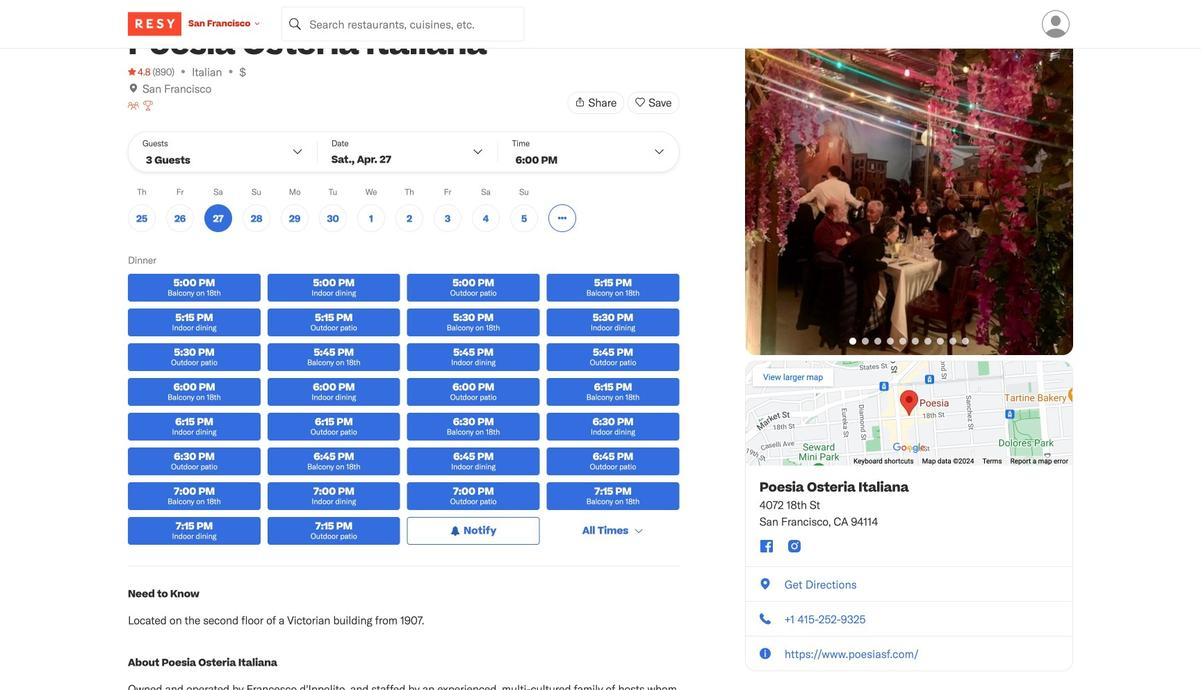 Task type: describe. For each thing, give the bounding box(es) containing it.
890 reviews element
[[153, 65, 175, 79]]

Search restaurants, cuisines, etc. text field
[[281, 7, 525, 41]]

4.8 out of 5 stars image
[[128, 65, 151, 79]]



Task type: locate. For each thing, give the bounding box(es) containing it.
None field
[[281, 7, 525, 41]]



Task type: vqa. For each thing, say whether or not it's contained in the screenshot.
4.4 out of 5 stars icon
no



